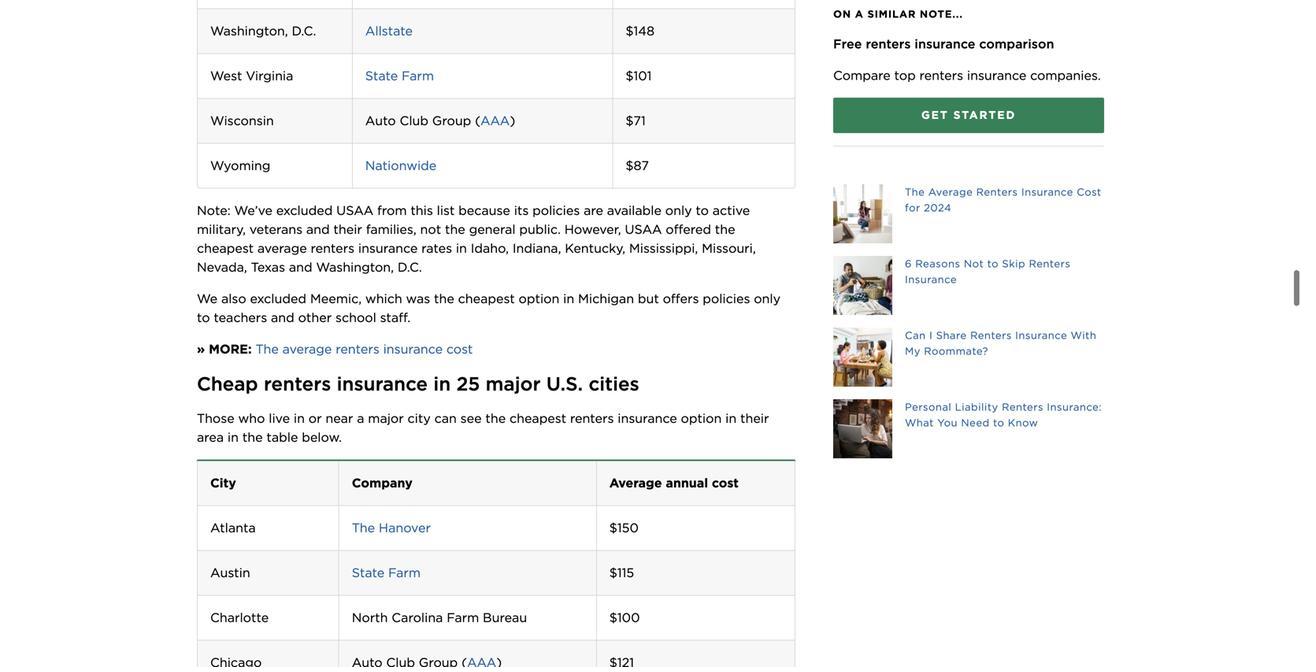 Task type: describe. For each thing, give the bounding box(es) containing it.
a inside those who live in or near a major city can see the cheapest renters insurance option in their area in the table below.
[[357, 411, 364, 426]]

only inside note: we've excluded usaa from this list because its policies are available only to active military, veterans and their families, not the general public. however, usaa offered the cheapest average renters insurance rates in idaho, indiana, kentucky, mississippi, missouri, nevada, texas and washington, d.c.
[[665, 203, 692, 218]]

state for austin
[[352, 565, 385, 580]]

can i share renters insurance with my roommate?
[[905, 329, 1097, 357]]

west virginia
[[210, 68, 293, 83]]

renters inside can i share renters insurance with my roommate?
[[970, 329, 1012, 341]]

what
[[905, 417, 934, 429]]

also
[[221, 291, 246, 306]]

u.s.
[[546, 373, 583, 395]]

my
[[905, 345, 921, 357]]

their inside those who live in or near a major city can see the cheapest renters insurance option in their area in the table below.
[[740, 411, 769, 426]]

policies inside note: we've excluded usaa from this list because its policies are available only to active military, veterans and their families, not the general public. however, usaa offered the cheapest average renters insurance rates in idaho, indiana, kentucky, mississippi, missouri, nevada, texas and washington, d.c.
[[533, 203, 580, 218]]

get started link
[[833, 98, 1104, 133]]

virginia
[[246, 68, 293, 83]]

group
[[432, 113, 471, 128]]

indiana,
[[513, 241, 561, 256]]

renters inside the average renters insurance cost for 2024
[[976, 186, 1018, 198]]

comparison
[[979, 36, 1054, 52]]

near
[[326, 411, 353, 426]]

cheapest inside we also excluded meemic, which was the cheapest option in michigan but offers policies only to teachers and other school staff.
[[458, 291, 515, 306]]

2024
[[924, 202, 952, 214]]

6 reasons not to skip renters insurance
[[905, 258, 1071, 286]]

who
[[238, 411, 265, 426]]

from
[[377, 203, 407, 218]]

and for meemic,
[[271, 310, 294, 325]]

offered
[[666, 222, 711, 237]]

renters inside note: we've excluded usaa from this list because its policies are available only to active military, veterans and their families, not the general public. however, usaa offered the cheapest average renters insurance rates in idaho, indiana, kentucky, mississippi, missouri, nevada, texas and washington, d.c.
[[311, 241, 355, 256]]

insurance inside can i share renters insurance with my roommate?
[[1016, 329, 1068, 341]]

2 vertical spatial farm
[[447, 610, 479, 625]]

reasons
[[916, 258, 961, 270]]

renters inside personal liability renters insurance: what you need to know
[[1002, 401, 1044, 413]]

companies.
[[1030, 68, 1101, 83]]

insurance down comparison
[[967, 68, 1027, 83]]

state farm for austin
[[352, 565, 421, 580]]

know
[[1008, 417, 1038, 429]]

cost
[[1077, 186, 1102, 198]]

veterans
[[250, 222, 303, 237]]

renters inside 6 reasons not to skip renters insurance
[[1029, 258, 1071, 270]]

list
[[437, 203, 455, 218]]

we also excluded meemic, which was the cheapest option in michigan but offers policies only to teachers and other school staff.
[[197, 291, 784, 325]]

insurance:
[[1047, 401, 1102, 413]]

skip
[[1002, 258, 1026, 270]]

insurance inside 6 reasons not to skip renters insurance
[[905, 273, 957, 286]]

you
[[938, 417, 958, 429]]

1 horizontal spatial a
[[855, 8, 864, 20]]

not
[[964, 258, 984, 270]]

the average renters insurance cost link
[[256, 341, 473, 357]]

average inside note: we've excluded usaa from this list because its policies are available only to active military, veterans and their families, not the general public. however, usaa offered the cheapest average renters insurance rates in idaho, indiana, kentucky, mississippi, missouri, nevada, texas and washington, d.c.
[[258, 241, 307, 256]]

state farm for west virginia
[[365, 68, 434, 83]]

option inside we also excluded meemic, which was the cheapest option in michigan but offers policies only to teachers and other school staff.
[[519, 291, 560, 306]]

meemic,
[[310, 291, 362, 306]]

started
[[954, 108, 1016, 122]]

company
[[352, 475, 413, 491]]

those who live in or near a major city can see the cheapest renters insurance option in their area in the table below.
[[197, 411, 773, 445]]

washington, d.c.
[[210, 23, 316, 39]]

» more:
[[197, 341, 252, 357]]

cities
[[589, 373, 639, 395]]

club
[[400, 113, 429, 128]]

0 vertical spatial usaa
[[336, 203, 374, 218]]

average annual cost
[[610, 475, 739, 491]]

d.c. inside note: we've excluded usaa from this list because its policies are available only to active military, veterans and their families, not the general public. however, usaa offered the cheapest average renters insurance rates in idaho, indiana, kentucky, mississippi, missouri, nevada, texas and washington, d.c.
[[398, 259, 422, 275]]

personal liability renters insurance: what you need to know link
[[833, 399, 1104, 458]]

major inside those who live in or near a major city can see the cheapest renters insurance option in their area in the table below.
[[368, 411, 404, 426]]

similar
[[868, 8, 916, 20]]

north
[[352, 610, 388, 625]]

offers
[[663, 291, 699, 306]]

renters up or
[[264, 373, 331, 395]]

get started
[[922, 108, 1016, 122]]

the up missouri,
[[715, 222, 735, 237]]

option inside those who live in or near a major city can see the cheapest renters insurance option in their area in the table below.
[[681, 411, 722, 426]]

because
[[459, 203, 510, 218]]

texas
[[251, 259, 285, 275]]

charlotte
[[210, 610, 269, 625]]

for
[[905, 202, 921, 214]]

share
[[936, 329, 967, 341]]

the for the hanover
[[352, 520, 375, 536]]

the down 'list'
[[445, 222, 465, 237]]

nevada,
[[197, 259, 247, 275]]

can i share renters insurance with my roommate? link
[[833, 328, 1104, 387]]

note:
[[197, 203, 231, 218]]

north carolina farm bureau
[[352, 610, 527, 625]]

with
[[1071, 329, 1097, 341]]

insurance inside those who live in or near a major city can see the cheapest renters insurance option in their area in the table below.
[[618, 411, 677, 426]]

insurance inside note: we've excluded usaa from this list because its policies are available only to active military, veterans and their families, not the general public. however, usaa offered the cheapest average renters insurance rates in idaho, indiana, kentucky, mississippi, missouri, nevada, texas and washington, d.c.
[[358, 241, 418, 256]]

only inside we also excluded meemic, which was the cheapest option in michigan but offers policies only to teachers and other school staff.
[[754, 291, 781, 306]]

to inside note: we've excluded usaa from this list because its policies are available only to active military, veterans and their families, not the general public. however, usaa offered the cheapest average renters insurance rates in idaho, indiana, kentucky, mississippi, missouri, nevada, texas and washington, d.c.
[[696, 203, 709, 218]]

cheapest inside those who live in or near a major city can see the cheapest renters insurance option in their area in the table below.
[[510, 411, 566, 426]]

cheap renters insurance in 25 major u.s. cities
[[197, 373, 639, 395]]

6 reasons not to skip renters insurance link
[[833, 256, 1104, 315]]

free renters insurance comparison
[[833, 36, 1054, 52]]

austin
[[210, 565, 250, 580]]

the hanover link
[[352, 520, 431, 536]]

atlanta
[[210, 520, 256, 536]]

michigan
[[578, 291, 634, 306]]

west
[[210, 68, 242, 83]]

on a similar note...
[[833, 8, 963, 20]]

hanover
[[379, 520, 431, 536]]

roommate?
[[924, 345, 989, 357]]

wisconsin
[[210, 113, 274, 128]]

$148
[[626, 23, 655, 39]]

more:
[[209, 341, 252, 357]]

active
[[713, 203, 750, 218]]

annual
[[666, 475, 708, 491]]

1 vertical spatial average
[[283, 341, 332, 357]]

excluded for veterans
[[276, 203, 333, 218]]

city
[[408, 411, 431, 426]]

1 horizontal spatial usaa
[[625, 222, 662, 237]]



Task type: vqa. For each thing, say whether or not it's contained in the screenshot.
of to the left
no



Task type: locate. For each thing, give the bounding box(es) containing it.
families,
[[366, 222, 417, 237]]

2 vertical spatial the
[[352, 520, 375, 536]]

was
[[406, 291, 430, 306]]

1 horizontal spatial their
[[740, 411, 769, 426]]

1 vertical spatial cost
[[712, 475, 739, 491]]

renters right skip
[[1029, 258, 1071, 270]]

1 horizontal spatial major
[[486, 373, 541, 395]]

0 vertical spatial policies
[[533, 203, 580, 218]]

state up auto
[[365, 68, 398, 83]]

1 vertical spatial state farm link
[[352, 565, 421, 580]]

the hanover
[[352, 520, 431, 536]]

0 vertical spatial a
[[855, 8, 864, 20]]

1 vertical spatial policies
[[703, 291, 750, 306]]

but
[[638, 291, 659, 306]]

to right 'need'
[[993, 417, 1005, 429]]

1 horizontal spatial option
[[681, 411, 722, 426]]

state for west virginia
[[365, 68, 398, 83]]

and
[[306, 222, 330, 237], [289, 259, 312, 275], [271, 310, 294, 325]]

option down indiana,
[[519, 291, 560, 306]]

the right the was at left
[[434, 291, 454, 306]]

state farm link for austin
[[352, 565, 421, 580]]

washington, inside note: we've excluded usaa from this list because its policies are available only to active military, veterans and their families, not the general public. however, usaa offered the cheapest average renters insurance rates in idaho, indiana, kentucky, mississippi, missouri, nevada, texas and washington, d.c.
[[316, 259, 394, 275]]

1 vertical spatial usaa
[[625, 222, 662, 237]]

policies up public.
[[533, 203, 580, 218]]

see
[[461, 411, 482, 426]]

0 horizontal spatial d.c.
[[292, 23, 316, 39]]

1 vertical spatial option
[[681, 411, 722, 426]]

0 horizontal spatial the
[[256, 341, 279, 357]]

the average renters insurance cost for 2024
[[905, 186, 1102, 214]]

state farm link down the hanover
[[352, 565, 421, 580]]

)
[[510, 113, 515, 128]]

liability
[[955, 401, 999, 413]]

however,
[[565, 222, 621, 237]]

renters up skip
[[976, 186, 1018, 198]]

1 vertical spatial a
[[357, 411, 364, 426]]

1 vertical spatial average
[[610, 475, 662, 491]]

or
[[309, 411, 322, 426]]

renters up meemic,
[[311, 241, 355, 256]]

the for the average renters insurance cost
[[256, 341, 279, 357]]

0 vertical spatial d.c.
[[292, 23, 316, 39]]

insurance down the average renters insurance cost link
[[337, 373, 428, 395]]

1 vertical spatial major
[[368, 411, 404, 426]]

wyoming
[[210, 158, 270, 173]]

can
[[905, 329, 926, 341]]

excluded inside note: we've excluded usaa from this list because its policies are available only to active military, veterans and their families, not the general public. however, usaa offered the cheapest average renters insurance rates in idaho, indiana, kentucky, mississippi, missouri, nevada, texas and washington, d.c.
[[276, 203, 333, 218]]

below.
[[302, 430, 342, 445]]

idaho,
[[471, 241, 509, 256]]

and right the texas
[[289, 259, 312, 275]]

table
[[267, 430, 298, 445]]

the left hanover
[[352, 520, 375, 536]]

state farm down the allstate link
[[365, 68, 434, 83]]

state farm link inside table 14522 element
[[352, 565, 421, 580]]

city
[[210, 475, 236, 491]]

and left other at the top left of the page
[[271, 310, 294, 325]]

1 vertical spatial excluded
[[250, 291, 306, 306]]

cost up 25
[[447, 341, 473, 357]]

allstate
[[365, 23, 413, 39]]

staff.
[[380, 310, 410, 325]]

renters up roommate?
[[970, 329, 1012, 341]]

average down other at the top left of the page
[[283, 341, 332, 357]]

0 vertical spatial cost
[[447, 341, 473, 357]]

1 horizontal spatial washington,
[[316, 259, 394, 275]]

other
[[298, 310, 332, 325]]

$101
[[626, 68, 652, 83]]

0 vertical spatial major
[[486, 373, 541, 395]]

renters down cities
[[570, 411, 614, 426]]

2 horizontal spatial the
[[905, 186, 925, 198]]

0 vertical spatial farm
[[402, 68, 434, 83]]

public.
[[519, 222, 561, 237]]

renters
[[976, 186, 1018, 198], [1029, 258, 1071, 270], [970, 329, 1012, 341], [1002, 401, 1044, 413]]

need
[[961, 417, 990, 429]]

auto
[[365, 113, 396, 128]]

allstate link
[[365, 23, 413, 39]]

average up $150
[[610, 475, 662, 491]]

1 vertical spatial their
[[740, 411, 769, 426]]

0 vertical spatial the
[[905, 186, 925, 198]]

free
[[833, 36, 862, 52]]

excluded
[[276, 203, 333, 218], [250, 291, 306, 306]]

$71
[[626, 113, 646, 128]]

carolina
[[392, 610, 443, 625]]

state farm link down the allstate link
[[365, 68, 434, 83]]

1 horizontal spatial only
[[754, 291, 781, 306]]

personal
[[905, 401, 952, 413]]

live
[[269, 411, 290, 426]]

0 vertical spatial state
[[365, 68, 398, 83]]

nationwide
[[365, 158, 437, 173]]

insurance down the note...
[[915, 36, 976, 52]]

25
[[457, 373, 480, 395]]

auto club group ( aaa )
[[365, 113, 515, 128]]

average down veterans
[[258, 241, 307, 256]]

cost right annual
[[712, 475, 739, 491]]

cost inside table 14522 element
[[712, 475, 739, 491]]

0 vertical spatial average
[[258, 241, 307, 256]]

mississippi,
[[629, 241, 698, 256]]

aaa
[[481, 113, 510, 128]]

the
[[445, 222, 465, 237], [715, 222, 735, 237], [434, 291, 454, 306], [486, 411, 506, 426], [242, 430, 263, 445]]

option
[[519, 291, 560, 306], [681, 411, 722, 426]]

2 vertical spatial and
[[271, 310, 294, 325]]

average inside table 14522 element
[[610, 475, 662, 491]]

0 vertical spatial insurance
[[1022, 186, 1074, 198]]

insurance up cheap renters insurance in 25 major u.s. cities
[[383, 341, 443, 357]]

the for the average renters insurance cost for 2024
[[905, 186, 925, 198]]

excluded inside we also excluded meemic, which was the cheapest option in michigan but offers policies only to teachers and other school staff.
[[250, 291, 306, 306]]

0 horizontal spatial a
[[357, 411, 364, 426]]

0 horizontal spatial only
[[665, 203, 692, 218]]

renters up know
[[1002, 401, 1044, 413]]

(
[[475, 113, 481, 128]]

state up north
[[352, 565, 385, 580]]

those
[[197, 411, 235, 426]]

in inside we also excluded meemic, which was the cheapest option in michigan but offers policies only to teachers and other school staff.
[[563, 291, 574, 306]]

0 horizontal spatial option
[[519, 291, 560, 306]]

d.c. up virginia
[[292, 23, 316, 39]]

i
[[930, 329, 933, 341]]

cheapest down idaho,
[[458, 291, 515, 306]]

$100
[[610, 610, 640, 625]]

get
[[922, 108, 949, 122]]

farm up club
[[402, 68, 434, 83]]

excluded up veterans
[[276, 203, 333, 218]]

option up annual
[[681, 411, 722, 426]]

1 horizontal spatial average
[[929, 186, 973, 198]]

renters inside those who live in or near a major city can see the cheapest renters insurance option in their area in the table below.
[[570, 411, 614, 426]]

and inside we also excluded meemic, which was the cheapest option in michigan but offers policies only to teachers and other school staff.
[[271, 310, 294, 325]]

a right near
[[357, 411, 364, 426]]

major right 25
[[486, 373, 541, 395]]

and for usaa
[[306, 222, 330, 237]]

0 vertical spatial washington,
[[210, 23, 288, 39]]

0 vertical spatial only
[[665, 203, 692, 218]]

major left 'city'
[[368, 411, 404, 426]]

the inside table 14522 element
[[352, 520, 375, 536]]

0 horizontal spatial their
[[334, 222, 362, 237]]

0 vertical spatial cheapest
[[197, 241, 254, 256]]

in
[[456, 241, 467, 256], [563, 291, 574, 306], [434, 373, 451, 395], [294, 411, 305, 426], [726, 411, 737, 426], [228, 430, 239, 445]]

a right on
[[855, 8, 864, 20]]

1 horizontal spatial cost
[[712, 475, 739, 491]]

area
[[197, 430, 224, 445]]

to up offered
[[696, 203, 709, 218]]

rates
[[422, 241, 452, 256]]

0 vertical spatial excluded
[[276, 203, 333, 218]]

are
[[584, 203, 603, 218]]

the average renters insurance cost for 2024 link
[[833, 184, 1104, 243]]

only down missouri,
[[754, 291, 781, 306]]

table 14522 element
[[198, 461, 795, 667]]

2 vertical spatial cheapest
[[510, 411, 566, 426]]

1 vertical spatial d.c.
[[398, 259, 422, 275]]

to inside 6 reasons not to skip renters insurance
[[988, 258, 999, 270]]

state farm down the hanover
[[352, 565, 421, 580]]

cheap
[[197, 373, 258, 395]]

to inside personal liability renters insurance: what you need to know
[[993, 417, 1005, 429]]

1 horizontal spatial policies
[[703, 291, 750, 306]]

insurance inside the average renters insurance cost for 2024
[[1022, 186, 1074, 198]]

0 horizontal spatial policies
[[533, 203, 580, 218]]

1 vertical spatial the
[[256, 341, 279, 357]]

insurance down families,
[[358, 241, 418, 256]]

kentucky,
[[565, 241, 626, 256]]

state farm link for west virginia
[[365, 68, 434, 83]]

0 vertical spatial and
[[306, 222, 330, 237]]

missouri,
[[702, 241, 756, 256]]

their inside note: we've excluded usaa from this list because its policies are available only to active military, veterans and their families, not the general public. however, usaa offered the cheapest average renters insurance rates in idaho, indiana, kentucky, mississippi, missouri, nevada, texas and washington, d.c.
[[334, 222, 362, 237]]

in inside note: we've excluded usaa from this list because its policies are available only to active military, veterans and their families, not the general public. however, usaa offered the cheapest average renters insurance rates in idaho, indiana, kentucky, mississippi, missouri, nevada, texas and washington, d.c.
[[456, 241, 467, 256]]

1 vertical spatial farm
[[388, 565, 421, 580]]

1 vertical spatial cheapest
[[458, 291, 515, 306]]

compare top renters insurance companies.
[[833, 68, 1101, 83]]

renters down free renters insurance comparison
[[920, 68, 963, 83]]

»
[[197, 341, 205, 357]]

cheapest up nevada,
[[197, 241, 254, 256]]

on
[[833, 8, 852, 20]]

0 vertical spatial state farm link
[[365, 68, 434, 83]]

renters down the similar
[[866, 36, 911, 52]]

1 horizontal spatial d.c.
[[398, 259, 422, 275]]

1 horizontal spatial the
[[352, 520, 375, 536]]

the inside we also excluded meemic, which was the cheapest option in michigan but offers policies only to teachers and other school staff.
[[434, 291, 454, 306]]

excluded down the texas
[[250, 291, 306, 306]]

only up offered
[[665, 203, 692, 218]]

excluded for teachers
[[250, 291, 306, 306]]

policies right offers
[[703, 291, 750, 306]]

military,
[[197, 222, 246, 237]]

insurance down cities
[[618, 411, 677, 426]]

which
[[365, 291, 402, 306]]

usaa down available
[[625, 222, 662, 237]]

general
[[469, 222, 516, 237]]

the average renters insurance cost
[[256, 341, 473, 357]]

school
[[336, 310, 376, 325]]

we
[[197, 291, 218, 306]]

0 vertical spatial their
[[334, 222, 362, 237]]

to inside we also excluded meemic, which was the cheapest option in michigan but offers policies only to teachers and other school staff.
[[197, 310, 210, 325]]

washington, up west virginia
[[210, 23, 288, 39]]

0 horizontal spatial cost
[[447, 341, 473, 357]]

usaa left from
[[336, 203, 374, 218]]

0 vertical spatial option
[[519, 291, 560, 306]]

1 vertical spatial and
[[289, 259, 312, 275]]

1 vertical spatial state farm
[[352, 565, 421, 580]]

d.c. up the was at left
[[398, 259, 422, 275]]

0 vertical spatial state farm
[[365, 68, 434, 83]]

1 vertical spatial washington,
[[316, 259, 394, 275]]

policies inside we also excluded meemic, which was the cheapest option in michigan but offers policies only to teachers and other school staff.
[[703, 291, 750, 306]]

$115
[[610, 565, 634, 580]]

insurance down reasons
[[905, 273, 957, 286]]

insurance left cost
[[1022, 186, 1074, 198]]

state farm inside table 14522 element
[[352, 565, 421, 580]]

0 vertical spatial average
[[929, 186, 973, 198]]

average up 2024
[[929, 186, 973, 198]]

the down who
[[242, 430, 263, 445]]

0 horizontal spatial usaa
[[336, 203, 374, 218]]

to right "not"
[[988, 258, 999, 270]]

cheapest down "u.s."
[[510, 411, 566, 426]]

farm for west virginia
[[402, 68, 434, 83]]

to
[[696, 203, 709, 218], [988, 258, 999, 270], [197, 310, 210, 325], [993, 417, 1005, 429]]

1 vertical spatial insurance
[[905, 273, 957, 286]]

farm for austin
[[388, 565, 421, 580]]

cheapest inside note: we've excluded usaa from this list because its policies are available only to active military, veterans and their families, not the general public. however, usaa offered the cheapest average renters insurance rates in idaho, indiana, kentucky, mississippi, missouri, nevada, texas and washington, d.c.
[[197, 241, 254, 256]]

not
[[420, 222, 441, 237]]

personal liability renters insurance: what you need to know
[[905, 401, 1102, 429]]

1 vertical spatial state
[[352, 565, 385, 580]]

cheapest
[[197, 241, 254, 256], [458, 291, 515, 306], [510, 411, 566, 426]]

average
[[929, 186, 973, 198], [610, 475, 662, 491]]

0 horizontal spatial major
[[368, 411, 404, 426]]

0 horizontal spatial washington,
[[210, 23, 288, 39]]

1 vertical spatial only
[[754, 291, 781, 306]]

their
[[334, 222, 362, 237], [740, 411, 769, 426]]

average inside the average renters insurance cost for 2024
[[929, 186, 973, 198]]

state inside table 14522 element
[[352, 565, 385, 580]]

washington, up meemic,
[[316, 259, 394, 275]]

state farm link
[[365, 68, 434, 83], [352, 565, 421, 580]]

2 vertical spatial insurance
[[1016, 329, 1068, 341]]

this
[[411, 203, 433, 218]]

the right see at the bottom
[[486, 411, 506, 426]]

to down we
[[197, 310, 210, 325]]

insurance left with
[[1016, 329, 1068, 341]]

we've
[[234, 203, 273, 218]]

and right veterans
[[306, 222, 330, 237]]

farm left bureau
[[447, 610, 479, 625]]

renters down school
[[336, 341, 380, 357]]

0 horizontal spatial average
[[610, 475, 662, 491]]

major
[[486, 373, 541, 395], [368, 411, 404, 426]]

renters
[[866, 36, 911, 52], [920, 68, 963, 83], [311, 241, 355, 256], [336, 341, 380, 357], [264, 373, 331, 395], [570, 411, 614, 426]]

the inside the average renters insurance cost for 2024
[[905, 186, 925, 198]]

the right the more:
[[256, 341, 279, 357]]

usaa
[[336, 203, 374, 218], [625, 222, 662, 237]]

the up for in the top right of the page
[[905, 186, 925, 198]]

farm down hanover
[[388, 565, 421, 580]]

a
[[855, 8, 864, 20], [357, 411, 364, 426]]



